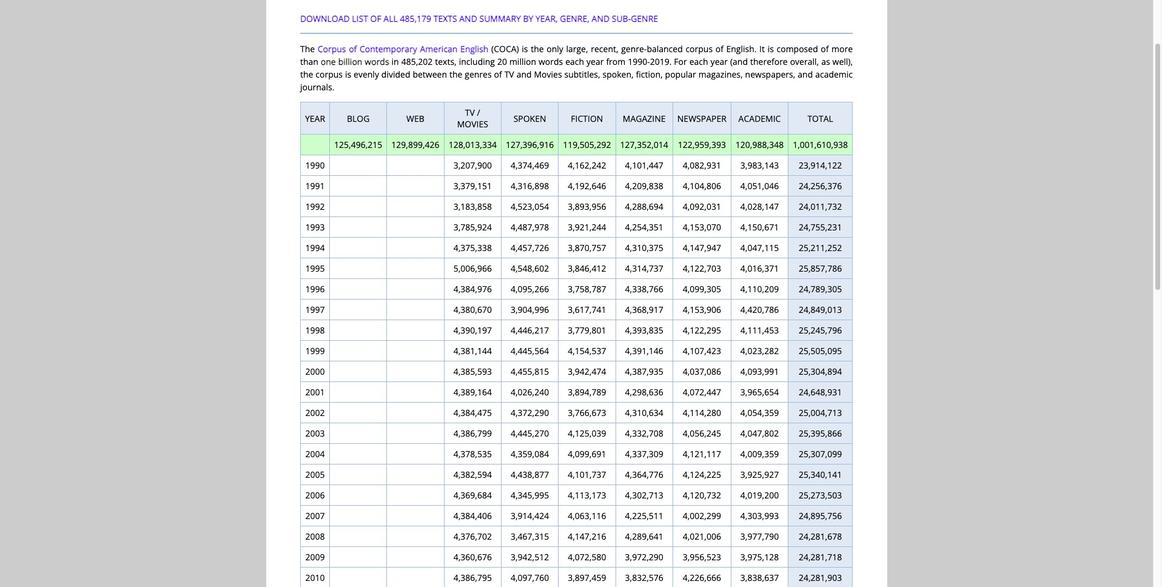 Task type: locate. For each thing, give the bounding box(es) containing it.
1993
[[306, 222, 325, 233]]

2 horizontal spatial the
[[531, 43, 544, 55]]

1 words from the left
[[365, 56, 389, 67]]

1 vertical spatial tv
[[465, 107, 475, 118]]

words up movies at the left top of page
[[539, 56, 563, 67]]

25,245,796
[[799, 325, 842, 336]]

25,340,141
[[799, 469, 842, 481]]

of down 20
[[494, 69, 502, 80]]

the down "than"
[[300, 69, 313, 80]]

is down billion
[[345, 69, 351, 80]]

therefore
[[751, 56, 788, 67]]

4,047,802
[[741, 428, 779, 439]]

4,314,737
[[625, 263, 664, 274]]

1 and from the left
[[517, 69, 532, 80]]

4,487,978
[[511, 222, 549, 233]]

corpus down one
[[316, 69, 343, 80]]

3,956,523
[[683, 552, 722, 563]]

each
[[566, 56, 584, 67], [690, 56, 709, 67]]

and down million at top
[[517, 69, 532, 80]]

million
[[510, 56, 536, 67]]

4,384,406
[[454, 510, 492, 522]]

4,101,447
[[625, 160, 664, 171]]

4,376,702
[[454, 531, 492, 543]]

texts,
[[435, 56, 457, 67]]

popular
[[665, 69, 697, 80]]

4,372,290
[[511, 407, 549, 419]]

words up evenly on the top of page
[[365, 56, 389, 67]]

1 horizontal spatial the
[[450, 69, 463, 80]]

tv
[[505, 69, 514, 80], [465, 107, 475, 118]]

4,097,760
[[511, 572, 549, 584]]

0 vertical spatial tv
[[505, 69, 514, 80]]

of
[[349, 43, 357, 55], [716, 43, 724, 55], [821, 43, 829, 55], [494, 69, 502, 80]]

23,914,122
[[799, 160, 842, 171]]

2001
[[306, 387, 325, 398]]

5,006,966
[[454, 263, 492, 274]]

3,897,459
[[568, 572, 607, 584]]

newspaper
[[678, 113, 727, 124]]

tv down 20
[[505, 69, 514, 80]]

corpus
[[318, 43, 346, 55]]

4,107,423
[[683, 345, 722, 357]]

0 horizontal spatial each
[[566, 56, 584, 67]]

4,147,947
[[683, 242, 722, 254]]

blog
[[347, 113, 370, 124]]

2 words from the left
[[539, 56, 563, 67]]

genre,
[[560, 13, 590, 24]]

4,092,031
[[683, 201, 722, 212]]

1 horizontal spatial each
[[690, 56, 709, 67]]

(coca) is the only large, recent,   genre-balanced corpus of english. it is composed of more than
[[300, 43, 853, 67]]

4,389,164
[[454, 387, 492, 398]]

academic
[[816, 69, 853, 80]]

2004
[[306, 448, 325, 460]]

0 vertical spatial corpus
[[686, 43, 713, 55]]

3,893,956
[[568, 201, 607, 212]]

is up million at top
[[522, 43, 528, 55]]

4,445,564
[[511, 345, 549, 357]]

1 horizontal spatial is
[[522, 43, 528, 55]]

3,921,244
[[568, 222, 607, 233]]

the down the texts,
[[450, 69, 463, 80]]

1 horizontal spatial and
[[592, 13, 610, 24]]

1991
[[306, 180, 325, 192]]

corpus inside in 485,202 texts, including 20 million words each year from 1990-2019.       for each year (and   therefore overall, as well), the   corpus is evenly divided between the genres of tv and movies subtitles, spoken, fiction, popular magazines, newspapers,   and academic journals.
[[316, 69, 343, 80]]

4,523,054
[[511, 201, 549, 212]]

and left sub-
[[592, 13, 610, 24]]

tv inside tv / movies
[[465, 107, 475, 118]]

4,016,371
[[741, 263, 779, 274]]

in
[[392, 56, 399, 67]]

and
[[460, 13, 477, 24], [592, 13, 610, 24]]

3,870,757
[[568, 242, 607, 254]]

of up one billion words
[[349, 43, 357, 55]]

3,965,654
[[741, 387, 779, 398]]

3,914,424
[[511, 510, 549, 522]]

0 horizontal spatial corpus
[[316, 69, 343, 80]]

year down recent, at the top of the page
[[587, 56, 604, 67]]

4,289,641
[[625, 531, 664, 543]]

2009
[[306, 552, 325, 563]]

4,332,708
[[625, 428, 664, 439]]

in 485,202 texts, including 20 million words each year from 1990-2019.       for each year (and   therefore overall, as well), the   corpus is evenly divided between the genres of tv and movies subtitles, spoken, fiction, popular magazines, newspapers,   and academic journals.
[[300, 56, 853, 93]]

0 horizontal spatial tv
[[465, 107, 475, 118]]

3,785,924
[[454, 222, 492, 233]]

1996
[[306, 283, 325, 295]]

3,758,787
[[568, 283, 607, 295]]

tv left /
[[465, 107, 475, 118]]

each down large,
[[566, 56, 584, 67]]

corpus up 'for'
[[686, 43, 713, 55]]

1 horizontal spatial tv
[[505, 69, 514, 80]]

2 year from the left
[[711, 56, 728, 67]]

4,162,242
[[568, 160, 607, 171]]

of left english.
[[716, 43, 724, 55]]

4,369,684
[[454, 490, 492, 501]]

4,021,006
[[683, 531, 722, 543]]

0 horizontal spatial and
[[517, 69, 532, 80]]

4,093,991
[[741, 366, 779, 377]]

2006
[[306, 490, 325, 501]]

1 horizontal spatial words
[[539, 56, 563, 67]]

/
[[477, 107, 480, 118]]

overall,
[[791, 56, 819, 67]]

2002
[[306, 407, 325, 419]]

4,316,898
[[511, 180, 549, 192]]

is right it
[[768, 43, 774, 55]]

4,288,694
[[625, 201, 664, 212]]

billion
[[338, 56, 363, 67]]

the
[[300, 43, 315, 55]]

english
[[461, 43, 489, 55]]

tv / movies
[[457, 107, 488, 130]]

each right 'for'
[[690, 56, 709, 67]]

(and
[[731, 56, 748, 67]]

0 horizontal spatial words
[[365, 56, 389, 67]]

0 horizontal spatial is
[[345, 69, 351, 80]]

year up magazines,
[[711, 56, 728, 67]]

1 year from the left
[[587, 56, 604, 67]]

4,153,906
[[683, 304, 722, 316]]

4,345,995
[[511, 490, 549, 501]]

2010
[[306, 572, 325, 584]]

and right texts
[[460, 13, 477, 24]]

1 horizontal spatial and
[[798, 69, 813, 80]]

words inside in 485,202 texts, including 20 million words each year from 1990-2019.       for each year (and   therefore overall, as well), the   corpus is evenly divided between the genres of tv and movies subtitles, spoken, fiction, popular magazines, newspapers,   and academic journals.
[[539, 56, 563, 67]]

and down overall,
[[798, 69, 813, 80]]

the left only
[[531, 43, 544, 55]]

1 horizontal spatial year
[[711, 56, 728, 67]]

24,755,231
[[799, 222, 842, 233]]

4,047,115
[[741, 242, 779, 254]]

485,202
[[402, 56, 433, 67]]

0 horizontal spatial and
[[460, 13, 477, 24]]

4,393,835
[[625, 325, 664, 336]]

1 vertical spatial corpus
[[316, 69, 343, 80]]

4,381,144
[[454, 345, 492, 357]]

american
[[420, 43, 458, 55]]

1 horizontal spatial corpus
[[686, 43, 713, 55]]

(coca)
[[492, 43, 519, 55]]

including
[[459, 56, 495, 67]]

0 horizontal spatial year
[[587, 56, 604, 67]]

24,281,903
[[799, 572, 842, 584]]

fiction,
[[636, 69, 663, 80]]



Task type: vqa. For each thing, say whether or not it's contained in the screenshot.
V corresponding to 52
no



Task type: describe. For each thing, give the bounding box(es) containing it.
1990-
[[628, 56, 650, 67]]

web
[[407, 113, 425, 124]]

2 horizontal spatial is
[[768, 43, 774, 55]]

2 each from the left
[[690, 56, 709, 67]]

4,382,594
[[454, 469, 492, 481]]

3,779,801
[[568, 325, 607, 336]]

2 and from the left
[[798, 69, 813, 80]]

is inside in 485,202 texts, including 20 million words each year from 1990-2019.       for each year (and   therefore overall, as well), the   corpus is evenly divided between the genres of tv and movies subtitles, spoken, fiction, popular magazines, newspapers,   and academic journals.
[[345, 69, 351, 80]]

4,192,646
[[568, 180, 607, 192]]

composed
[[777, 43, 818, 55]]

3,207,900
[[454, 160, 492, 171]]

total
[[808, 113, 834, 124]]

1 each from the left
[[566, 56, 584, 67]]

4,124,225
[[683, 469, 722, 481]]

1 and from the left
[[460, 13, 477, 24]]

than
[[300, 56, 319, 67]]

3,832,576
[[625, 572, 664, 584]]

3,983,143
[[741, 160, 779, 171]]

3,846,412
[[568, 263, 607, 274]]

4,302,713
[[625, 490, 664, 501]]

2 and from the left
[[592, 13, 610, 24]]

newspapers,
[[746, 69, 796, 80]]

4,359,084
[[511, 448, 549, 460]]

the corpus   of contemporary american english
[[300, 43, 489, 55]]

4,054,359
[[741, 407, 779, 419]]

4,111,453
[[741, 325, 779, 336]]

corpus   of contemporary american english link
[[318, 43, 489, 55]]

of up as
[[821, 43, 829, 55]]

well),
[[833, 56, 853, 67]]

4,310,634
[[625, 407, 664, 419]]

4,063,116
[[568, 510, 607, 522]]

125,496,215
[[334, 139, 383, 150]]

0 horizontal spatial the
[[300, 69, 313, 80]]

fiction
[[571, 113, 603, 124]]

download list of all 485,179 texts and   summary by year, genre, and sub-genre
[[300, 13, 658, 24]]

3,942,512
[[511, 552, 549, 563]]

english.
[[727, 43, 757, 55]]

24,895,756
[[799, 510, 842, 522]]

by
[[523, 13, 534, 24]]

4,387,935
[[625, 366, 664, 377]]

tv inside in 485,202 texts, including 20 million words each year from 1990-2019.       for each year (and   therefore overall, as well), the   corpus is evenly divided between the genres of tv and movies subtitles, spoken, fiction, popular magazines, newspapers,   and academic journals.
[[505, 69, 514, 80]]

4,028,147
[[741, 201, 779, 212]]

4,386,795
[[454, 572, 492, 584]]

4,110,209
[[741, 283, 779, 295]]

4,125,039
[[568, 428, 607, 439]]

genre
[[631, 13, 658, 24]]

summary
[[480, 13, 521, 24]]

4,150,671
[[741, 222, 779, 233]]

3,617,741
[[568, 304, 607, 316]]

one billion words
[[321, 56, 389, 67]]

4,338,766
[[625, 283, 664, 295]]

2003
[[306, 428, 325, 439]]

of inside in 485,202 texts, including 20 million words each year from 1990-2019.       for each year (and   therefore overall, as well), the   corpus is evenly divided between the genres of tv and movies subtitles, spoken, fiction, popular magazines, newspapers,   and academic journals.
[[494, 69, 502, 80]]

academic
[[739, 113, 781, 124]]

25,304,894
[[799, 366, 842, 377]]

4,254,351
[[625, 222, 664, 233]]

4,120,732
[[683, 490, 722, 501]]

4,209,838
[[625, 180, 664, 192]]

contemporary
[[360, 43, 417, 55]]

4,455,815
[[511, 366, 549, 377]]

4,420,786
[[741, 304, 779, 316]]

119,505,292
[[563, 139, 611, 150]]

4,303,993
[[741, 510, 779, 522]]

from
[[606, 56, 626, 67]]

2008
[[306, 531, 325, 543]]

25,857,786
[[799, 263, 842, 274]]

3,942,474
[[568, 366, 607, 377]]

4,445,270
[[511, 428, 549, 439]]

3,838,637
[[741, 572, 779, 584]]

4,099,691
[[568, 448, 607, 460]]

divided
[[382, 69, 411, 80]]

balanced
[[647, 43, 683, 55]]

more
[[832, 43, 853, 55]]

4,019,200
[[741, 490, 779, 501]]

127,352,014
[[621, 139, 669, 150]]

24,789,305
[[799, 283, 842, 295]]

25,395,866
[[799, 428, 842, 439]]

1997
[[306, 304, 325, 316]]

4,037,086
[[683, 366, 722, 377]]

24,011,732
[[799, 201, 842, 212]]

magazine
[[623, 113, 666, 124]]

4,101,737
[[568, 469, 607, 481]]

corpus inside '(coca) is the only large, recent,   genre-balanced corpus of english. it is composed of more than'
[[686, 43, 713, 55]]

1,001,610,938
[[793, 139, 848, 150]]

recent,
[[591, 43, 619, 55]]

4,154,537
[[568, 345, 607, 357]]

large,
[[566, 43, 588, 55]]

1995
[[306, 263, 325, 274]]

485,179
[[400, 13, 431, 24]]

4,378,535
[[454, 448, 492, 460]]

only
[[547, 43, 564, 55]]

the inside '(coca) is the only large, recent,   genre-balanced corpus of english. it is composed of more than'
[[531, 43, 544, 55]]



